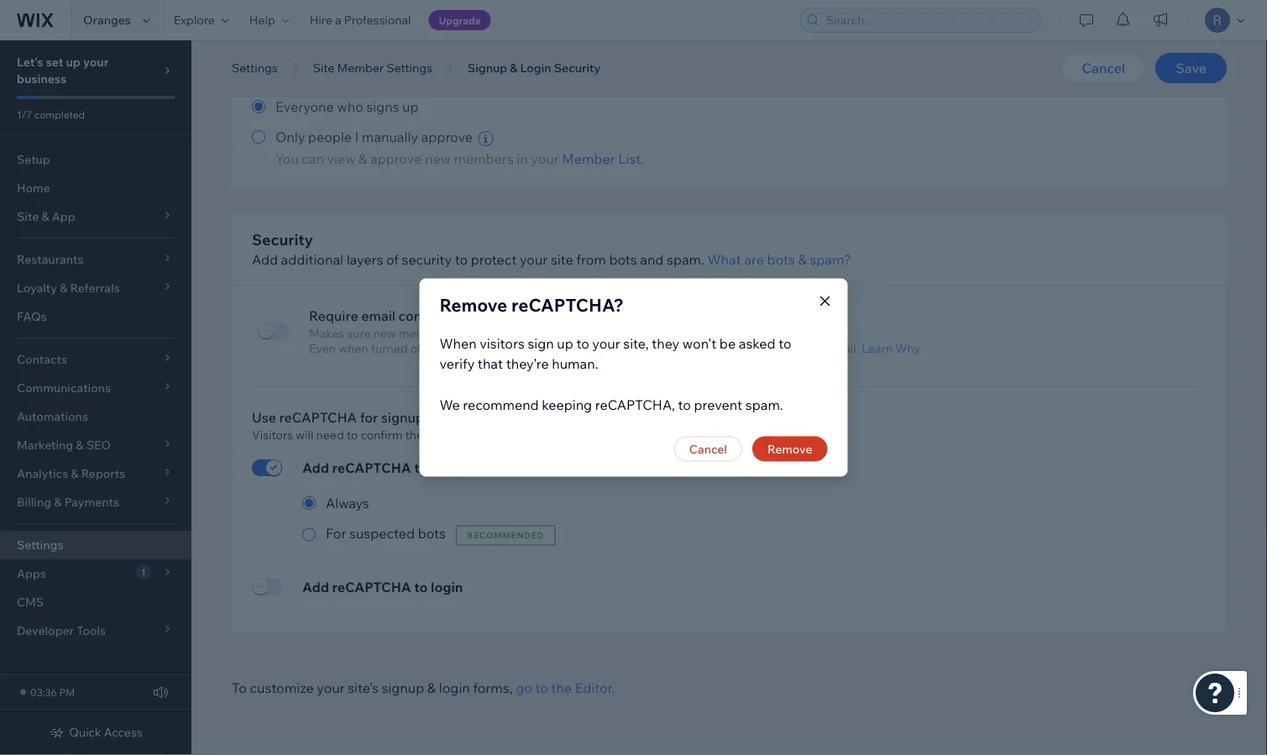 Task type: locate. For each thing, give the bounding box(es) containing it.
save button
[[1156, 53, 1227, 83]]

0 vertical spatial confirm
[[754, 342, 796, 356]]

security
[[402, 252, 452, 268]]

1 horizontal spatial cancel
[[1082, 60, 1126, 76]]

approve down manually
[[371, 151, 422, 168]]

need inside use recaptcha for signup and login visitors will need to confirm they're human, this helps you block bots and automated attacks. learn more
[[316, 428, 344, 443]]

1 horizontal spatial are
[[537, 342, 554, 356]]

security right the login
[[554, 60, 601, 75]]

1 vertical spatial approve
[[371, 151, 422, 168]]

hire
[[310, 13, 332, 27]]

attacks.
[[712, 428, 755, 443]]

in
[[517, 151, 528, 168], [600, 342, 610, 356]]

1 vertical spatial need
[[316, 428, 344, 443]]

1 vertical spatial in
[[600, 342, 610, 356]]

learn left why
[[862, 342, 893, 356]]

add up always
[[302, 460, 329, 477]]

are down valid
[[537, 342, 554, 356]]

0 vertical spatial login
[[454, 410, 486, 426]]

learn
[[862, 342, 893, 356], [757, 428, 788, 443]]

who inside require email confirmation for new members makes sure new members are using a valid email address. even when turned off, new members who are already in your contacts will need to confirm their email. learn why
[[511, 342, 534, 356]]

are left using
[[454, 326, 471, 341]]

your
[[83, 55, 109, 69], [531, 151, 559, 168], [520, 252, 548, 268], [593, 335, 621, 352], [612, 342, 637, 356], [317, 680, 345, 696]]

asked
[[739, 335, 776, 352]]

1 horizontal spatial security
[[554, 60, 601, 75]]

member
[[337, 60, 384, 75], [562, 151, 615, 168]]

1 vertical spatial signup
[[431, 460, 475, 477]]

option group
[[252, 97, 1207, 169], [302, 494, 556, 546]]

a right hire
[[335, 13, 341, 27]]

site
[[352, 41, 379, 60], [551, 252, 574, 268]]

can for who
[[289, 41, 315, 60]]

settings button
[[223, 55, 286, 81]]

human,
[[445, 428, 486, 443]]

they're
[[506, 355, 549, 372], [405, 428, 443, 443]]

approve up 'you can view & approve new members in your member list.'
[[421, 129, 473, 146]]

1 vertical spatial up
[[402, 99, 419, 116]]

can up the site
[[289, 41, 315, 60]]

spam.
[[667, 252, 705, 268], [746, 396, 783, 413]]

&
[[510, 60, 518, 75], [359, 151, 367, 168], [798, 252, 807, 268], [427, 680, 436, 696]]

will right visitors
[[296, 428, 314, 443]]

signup left we
[[381, 410, 424, 426]]

that
[[478, 355, 503, 372]]

can for you
[[302, 151, 324, 168]]

1 horizontal spatial they're
[[506, 355, 549, 372]]

0 vertical spatial spam.
[[667, 252, 705, 268]]

email
[[361, 308, 396, 325], [544, 326, 573, 341]]

0 horizontal spatial up
[[66, 55, 81, 69]]

1 vertical spatial be
[[720, 335, 736, 352]]

signup right site's
[[382, 680, 424, 696]]

for inside use recaptcha for signup and login visitors will need to confirm they're human, this helps you block bots and automated attacks. learn more
[[360, 410, 378, 426]]

up right signs
[[402, 99, 419, 116]]

recaptcha?
[[512, 294, 624, 316]]

1 vertical spatial they're
[[405, 428, 443, 443]]

a
[[335, 13, 341, 27], [340, 41, 349, 60], [506, 326, 513, 341]]

1 horizontal spatial email
[[544, 326, 573, 341]]

0 horizontal spatial email
[[361, 308, 396, 325]]

for up using
[[482, 308, 501, 325]]

use
[[252, 410, 276, 426]]

hire a professional link
[[300, 0, 421, 40]]

they're inside use recaptcha for signup and login visitors will need to confirm they're human, this helps you block bots and automated attacks. learn more
[[405, 428, 443, 443]]

business
[[17, 71, 67, 86]]

1 vertical spatial cancel
[[690, 441, 727, 456]]

1 vertical spatial cancel button
[[674, 436, 743, 462]]

0 horizontal spatial site
[[352, 41, 379, 60]]

your left site, at the top
[[593, 335, 621, 352]]

0 vertical spatial who
[[337, 99, 363, 116]]

0 vertical spatial signup
[[381, 410, 424, 426]]

1 horizontal spatial will
[[689, 342, 707, 356]]

1 horizontal spatial spam.
[[746, 396, 783, 413]]

1 vertical spatial spam.
[[746, 396, 783, 413]]

recaptcha inside use recaptcha for signup and login visitors will need to confirm they're human, this helps you block bots and automated attacks. learn more
[[279, 410, 357, 426]]

signup & login security
[[468, 60, 601, 75]]

confirm up add recaptcha to signup
[[361, 428, 403, 443]]

to
[[455, 252, 468, 268], [577, 335, 589, 352], [779, 335, 792, 352], [740, 342, 752, 356], [678, 396, 691, 413], [347, 428, 358, 443], [414, 460, 428, 477], [414, 579, 428, 596], [535, 680, 548, 696]]

0 horizontal spatial settings
[[17, 538, 63, 552]]

in down address.
[[600, 342, 610, 356]]

1 vertical spatial will
[[296, 428, 314, 443]]

and right the from
[[640, 252, 664, 268]]

are right what
[[745, 252, 764, 268]]

1 vertical spatial confirm
[[361, 428, 403, 443]]

0 horizontal spatial confirm
[[361, 428, 403, 443]]

new up valid
[[504, 308, 530, 325]]

option group containing everyone who signs up
[[252, 97, 1207, 169]]

up for when
[[557, 335, 574, 352]]

cancel for leftmost cancel button
[[690, 441, 727, 456]]

member inside button
[[337, 60, 384, 75]]

member left list.
[[562, 151, 615, 168]]

to right the go
[[535, 680, 548, 696]]

2 vertical spatial add
[[302, 579, 329, 596]]

2 vertical spatial login
[[439, 680, 470, 696]]

0 horizontal spatial member
[[337, 60, 384, 75]]

settings for settings button at top left
[[232, 60, 278, 75]]

0 horizontal spatial they're
[[405, 428, 443, 443]]

members
[[454, 151, 514, 168], [533, 308, 593, 325], [399, 326, 451, 341], [456, 342, 508, 356]]

remove recaptcha?
[[440, 294, 624, 316]]

& left the spam?
[[798, 252, 807, 268]]

add
[[252, 252, 278, 268], [302, 460, 329, 477], [302, 579, 329, 596]]

for
[[482, 308, 501, 325], [360, 410, 378, 426]]

your right set
[[83, 55, 109, 69]]

who down valid
[[511, 342, 534, 356]]

settings for 'settings' link
[[17, 538, 63, 552]]

and up human,
[[427, 410, 451, 426]]

settings inside 'sidebar' element
[[17, 538, 63, 552]]

verify
[[440, 355, 475, 372]]

login left forms,
[[439, 680, 470, 696]]

who
[[252, 41, 286, 60]]

hire a professional
[[310, 13, 411, 27]]

up up human.
[[557, 335, 574, 352]]

for inside require email confirmation for new members makes sure new members are using a valid email address. even when turned off, new members who are already in your contacts will need to confirm their email. learn why
[[482, 308, 501, 325]]

1 horizontal spatial cancel button
[[1062, 53, 1146, 83]]

signs
[[366, 99, 399, 116]]

0 vertical spatial option group
[[252, 97, 1207, 169]]

people
[[308, 129, 352, 146]]

2 horizontal spatial are
[[745, 252, 764, 268]]

learn inside use recaptcha for signup and login visitors will need to confirm they're human, this helps you block bots and automated attacks. learn more
[[757, 428, 788, 443]]

0 vertical spatial site
[[352, 41, 379, 60]]

will right they
[[689, 342, 707, 356]]

confirm inside use recaptcha for signup and login visitors will need to confirm they're human, this helps you block bots and automated attacks. learn more
[[361, 428, 403, 443]]

and down recaptcha,
[[626, 428, 647, 443]]

0 horizontal spatial learn
[[757, 428, 788, 443]]

add left the additional
[[252, 252, 278, 268]]

bots right block
[[599, 428, 624, 443]]

learn inside require email confirmation for new members makes sure new members are using a valid email address. even when turned off, new members who are already in your contacts will need to confirm their email. learn why
[[862, 342, 893, 356]]

0 horizontal spatial remove
[[440, 294, 508, 316]]

site member settings button
[[305, 55, 441, 81]]

up inside when visitors sign up to your site, they won't be asked to verify that they're human.
[[557, 335, 574, 352]]

recaptcha up always
[[332, 460, 411, 477]]

bots right suspected
[[418, 525, 446, 542]]

forms,
[[473, 680, 513, 696]]

1 horizontal spatial up
[[402, 99, 419, 116]]

0 horizontal spatial cancel button
[[674, 436, 743, 462]]

site up site member settings
[[352, 41, 379, 60]]

spam. left what
[[667, 252, 705, 268]]

login down for suspected bots
[[431, 579, 463, 596]]

a inside require email confirmation for new members makes sure new members are using a valid email address. even when turned off, new members who are already in your contacts will need to confirm their email. learn why
[[506, 326, 513, 341]]

let's set up your business
[[17, 55, 109, 86]]

need inside require email confirmation for new members makes sure new members are using a valid email address. even when turned off, new members who are already in your contacts will need to confirm their email. learn why
[[710, 342, 738, 356]]

only people i manually approve
[[276, 129, 476, 146]]

this
[[489, 428, 509, 443]]

learn left more
[[757, 428, 788, 443]]

member down who can be a site member?
[[337, 60, 384, 75]]

using
[[474, 326, 504, 341]]

visitors
[[480, 335, 525, 352]]

remove button
[[753, 436, 828, 462]]

who up i
[[337, 99, 363, 116]]

settings down who
[[232, 60, 278, 75]]

up right set
[[66, 55, 81, 69]]

1 vertical spatial add
[[302, 460, 329, 477]]

0 horizontal spatial spam.
[[667, 252, 705, 268]]

learn more link
[[757, 428, 819, 443]]

settings down member?
[[387, 60, 432, 75]]

to inside require email confirmation for new members makes sure new members are using a valid email address. even when turned off, new members who are already in your contacts will need to confirm their email. learn why
[[740, 342, 752, 356]]

address.
[[576, 326, 623, 341]]

0 vertical spatial recaptcha
[[279, 410, 357, 426]]

0 vertical spatial learn
[[862, 342, 893, 356]]

0 horizontal spatial security
[[252, 230, 313, 249]]

1 vertical spatial option group
[[302, 494, 556, 546]]

site left the from
[[551, 252, 574, 268]]

to up add recaptcha to signup
[[347, 428, 358, 443]]

remove inside button
[[768, 441, 813, 456]]

your inside require email confirmation for new members makes sure new members are using a valid email address. even when turned off, new members who are already in your contacts will need to confirm their email. learn why
[[612, 342, 637, 356]]

need
[[710, 342, 738, 356], [316, 428, 344, 443]]

1/7 completed
[[17, 108, 85, 121]]

need right visitors
[[316, 428, 344, 443]]

customize
[[250, 680, 314, 696]]

1 horizontal spatial confirm
[[754, 342, 796, 356]]

learn why button
[[862, 342, 921, 357]]

& left forms,
[[427, 680, 436, 696]]

signup down human,
[[431, 460, 475, 477]]

0 vertical spatial email
[[361, 308, 396, 325]]

& right view
[[359, 151, 367, 168]]

1/7
[[17, 108, 32, 121]]

recaptcha up visitors
[[279, 410, 357, 426]]

a up site member settings
[[340, 41, 349, 60]]

can right you
[[302, 151, 324, 168]]

0 vertical spatial and
[[640, 252, 664, 268]]

spam. up learn more link
[[746, 396, 783, 413]]

contacts
[[639, 342, 687, 356]]

cancel button
[[1062, 53, 1146, 83], [674, 436, 743, 462]]

up inside the let's set up your business
[[66, 55, 81, 69]]

1 vertical spatial learn
[[757, 428, 788, 443]]

add recaptcha to login
[[302, 579, 463, 596]]

2 horizontal spatial settings
[[387, 60, 432, 75]]

are
[[745, 252, 764, 268], [454, 326, 471, 341], [537, 342, 554, 356]]

2 horizontal spatial up
[[557, 335, 574, 352]]

1 horizontal spatial who
[[511, 342, 534, 356]]

settings up the cms
[[17, 538, 63, 552]]

signup
[[381, 410, 424, 426], [431, 460, 475, 477], [382, 680, 424, 696]]

everyone who signs up
[[276, 99, 419, 116]]

bots right the from
[[609, 252, 637, 268]]

1 horizontal spatial remove
[[768, 441, 813, 456]]

1 horizontal spatial in
[[600, 342, 610, 356]]

they're down sign
[[506, 355, 549, 372]]

& left the login
[[510, 60, 518, 75]]

1 vertical spatial remove
[[768, 441, 813, 456]]

03:36
[[30, 686, 57, 698]]

settings
[[232, 60, 278, 75], [387, 60, 432, 75], [17, 538, 63, 552]]

1 horizontal spatial site
[[551, 252, 574, 268]]

in left the 'member list.' button at top
[[517, 151, 528, 168]]

the
[[551, 680, 572, 696]]

0 vertical spatial for
[[482, 308, 501, 325]]

to up for suspected bots
[[414, 460, 428, 477]]

your right protect
[[520, 252, 548, 268]]

1 vertical spatial can
[[302, 151, 324, 168]]

2 vertical spatial up
[[557, 335, 574, 352]]

0 vertical spatial add
[[252, 252, 278, 268]]

0 horizontal spatial cancel
[[690, 441, 727, 456]]

remove for remove
[[768, 441, 813, 456]]

recommended
[[467, 531, 545, 541]]

site inside security add additional layers of security to protect your site from bots and spam. what are bots & spam?
[[551, 252, 574, 268]]

for
[[326, 525, 346, 542]]

when
[[339, 342, 368, 356]]

0 horizontal spatial need
[[316, 428, 344, 443]]

even
[[309, 342, 336, 356]]

cms
[[17, 595, 44, 609]]

& inside button
[[510, 60, 518, 75]]

site member settings
[[313, 60, 432, 75]]

go to the editor. link
[[516, 678, 615, 698]]

confirm left their
[[754, 342, 796, 356]]

1 horizontal spatial learn
[[862, 342, 893, 356]]

recaptcha
[[279, 410, 357, 426], [332, 460, 411, 477], [332, 579, 411, 596]]

pm
[[59, 686, 75, 698]]

need left asked
[[710, 342, 738, 356]]

0 vertical spatial in
[[517, 151, 528, 168]]

a left valid
[[506, 326, 513, 341]]

0 vertical spatial be
[[318, 41, 337, 60]]

1 vertical spatial who
[[511, 342, 534, 356]]

upgrade button
[[429, 10, 491, 30]]

your inside the let's set up your business
[[83, 55, 109, 69]]

signup inside use recaptcha for signup and login visitors will need to confirm they're human, this helps you block bots and automated attacks. learn more
[[381, 410, 424, 426]]

1 vertical spatial site
[[551, 252, 574, 268]]

for up add recaptcha to signup
[[360, 410, 378, 426]]

2 vertical spatial recaptcha
[[332, 579, 411, 596]]

remove for remove recaptcha?
[[440, 294, 508, 316]]

1 vertical spatial security
[[252, 230, 313, 249]]

be up the site
[[318, 41, 337, 60]]

1 horizontal spatial need
[[710, 342, 738, 356]]

will inside require email confirmation for new members makes sure new members are using a valid email address. even when turned off, new members who are already in your contacts will need to confirm their email. learn why
[[689, 342, 707, 356]]

they're down we
[[405, 428, 443, 443]]

1 horizontal spatial be
[[720, 335, 736, 352]]

0 horizontal spatial be
[[318, 41, 337, 60]]

0 vertical spatial up
[[66, 55, 81, 69]]

email up sure
[[361, 308, 396, 325]]

professional
[[344, 13, 411, 27]]

login up human,
[[454, 410, 486, 426]]

0 vertical spatial remove
[[440, 294, 508, 316]]

0 horizontal spatial for
[[360, 410, 378, 426]]

to left protect
[[455, 252, 468, 268]]

1 vertical spatial member
[[562, 151, 615, 168]]

1 vertical spatial a
[[340, 41, 349, 60]]

bots inside use recaptcha for signup and login visitors will need to confirm they're human, this helps you block bots and automated attacks. learn more
[[599, 428, 624, 443]]

save
[[1176, 60, 1207, 76]]

i
[[355, 129, 359, 146]]

be right won't
[[720, 335, 736, 352]]

0 vertical spatial security
[[554, 60, 601, 75]]

0 vertical spatial will
[[689, 342, 707, 356]]

you
[[276, 151, 299, 168]]

remove right attacks.
[[768, 441, 813, 456]]

1 horizontal spatial for
[[482, 308, 501, 325]]

who
[[337, 99, 363, 116], [511, 342, 534, 356]]

to right won't
[[740, 342, 752, 356]]

automated
[[650, 428, 710, 443]]

0 vertical spatial they're
[[506, 355, 549, 372]]

2 vertical spatial signup
[[382, 680, 424, 696]]

why
[[896, 342, 921, 356]]

0 vertical spatial cancel
[[1082, 60, 1126, 76]]

quick access button
[[49, 725, 143, 740]]

1 vertical spatial for
[[360, 410, 378, 426]]

email up already
[[544, 326, 573, 341]]

0 vertical spatial approve
[[421, 129, 473, 146]]

add down for
[[302, 579, 329, 596]]

1 horizontal spatial settings
[[232, 60, 278, 75]]

recaptcha down suspected
[[332, 579, 411, 596]]

your inside when visitors sign up to your site, they won't be asked to verify that they're human.
[[593, 335, 621, 352]]

your down address.
[[612, 342, 637, 356]]

recaptcha,
[[595, 396, 675, 413]]

0 horizontal spatial will
[[296, 428, 314, 443]]

already
[[557, 342, 597, 356]]

security up the additional
[[252, 230, 313, 249]]

0 vertical spatial cancel button
[[1062, 53, 1146, 83]]

remove up using
[[440, 294, 508, 316]]

Search... field
[[821, 8, 1037, 32]]

1 vertical spatial recaptcha
[[332, 460, 411, 477]]



Task type: vqa. For each thing, say whether or not it's contained in the screenshot.
signup within the USE RECAPTCHA FOR SIGNUP AND LOGIN VISITORS WILL NEED TO CONFIRM THEY'RE HUMAN, THIS HELPS YOU BLOCK BOTS AND AUTOMATED ATTACKS. LEARN MORE
yes



Task type: describe. For each thing, give the bounding box(es) containing it.
we recommend keeping recaptcha, to prevent spam.
[[440, 396, 783, 413]]

add recaptcha to signup
[[302, 460, 475, 477]]

security inside security add additional layers of security to protect your site from bots and spam. what are bots & spam?
[[252, 230, 313, 249]]

helps
[[511, 428, 541, 443]]

additional
[[281, 252, 344, 268]]

when
[[440, 335, 477, 352]]

be inside when visitors sign up to your site, they won't be asked to verify that they're human.
[[720, 335, 736, 352]]

for suspected bots
[[326, 525, 446, 542]]

turned
[[371, 342, 408, 356]]

explore
[[174, 13, 215, 27]]

keeping
[[542, 396, 592, 413]]

editor.
[[575, 680, 615, 696]]

faqs
[[17, 309, 47, 324]]

only
[[276, 129, 305, 146]]

completed
[[34, 108, 85, 121]]

new right off, at the left top
[[431, 342, 453, 356]]

spam. inside security add additional layers of security to protect your site from bots and spam. what are bots & spam?
[[667, 252, 705, 268]]

new up turned
[[374, 326, 396, 341]]

add inside security add additional layers of security to protect your site from bots and spam. what are bots & spam?
[[252, 252, 278, 268]]

recaptcha for add recaptcha to signup
[[332, 460, 411, 477]]

security add additional layers of security to protect your site from bots and spam. what are bots & spam?
[[252, 230, 852, 268]]

to inside use recaptcha for signup and login visitors will need to confirm they're human, this helps you block bots and automated attacks. learn more
[[347, 428, 358, 443]]

new down only people i manually approve
[[425, 151, 451, 168]]

0 horizontal spatial are
[[454, 326, 471, 341]]

to up the automated
[[678, 396, 691, 413]]

site,
[[624, 335, 649, 352]]

makes
[[309, 326, 345, 341]]

human.
[[552, 355, 599, 372]]

help
[[249, 13, 275, 27]]

spam?
[[810, 252, 852, 268]]

they're inside when visitors sign up to your site, they won't be asked to verify that they're human.
[[506, 355, 549, 372]]

recaptcha for add recaptcha to login
[[332, 579, 411, 596]]

bots left the spam?
[[767, 252, 795, 268]]

suspected
[[350, 525, 415, 542]]

2 vertical spatial and
[[626, 428, 647, 443]]

more
[[791, 428, 819, 443]]

1 horizontal spatial member
[[562, 151, 615, 168]]

they
[[652, 335, 680, 352]]

manually
[[362, 129, 418, 146]]

require email confirmation for new members makes sure new members are using a valid email address. even when turned off, new members who are already in your contacts will need to confirm their email. learn why
[[309, 308, 921, 356]]

off,
[[410, 342, 428, 356]]

your inside security add additional layers of security to protect your site from bots and spam. what are bots & spam?
[[520, 252, 548, 268]]

their
[[799, 342, 824, 356]]

view
[[327, 151, 356, 168]]

list.
[[618, 151, 644, 168]]

recommend
[[463, 396, 539, 413]]

add for add recaptcha to signup
[[302, 460, 329, 477]]

from
[[577, 252, 606, 268]]

0 vertical spatial a
[[335, 13, 341, 27]]

are inside security add additional layers of security to protect your site from bots and spam. what are bots & spam?
[[745, 252, 764, 268]]

signup
[[468, 60, 507, 75]]

faqs link
[[0, 302, 192, 331]]

access
[[104, 725, 143, 740]]

1 vertical spatial email
[[544, 326, 573, 341]]

your left the 'member list.' button at top
[[531, 151, 559, 168]]

approve for &
[[371, 151, 422, 168]]

what
[[708, 252, 742, 268]]

approve for manually
[[421, 129, 473, 146]]

to left their
[[779, 335, 792, 352]]

member?
[[382, 41, 452, 60]]

setup
[[17, 152, 50, 167]]

add for add recaptcha to login
[[302, 579, 329, 596]]

block
[[567, 428, 597, 443]]

layers
[[347, 252, 383, 268]]

everyone
[[276, 99, 334, 116]]

what are bots & spam? link
[[708, 250, 852, 270]]

cms link
[[0, 588, 192, 617]]

option group containing always
[[302, 494, 556, 546]]

sure
[[347, 326, 371, 341]]

will inside use recaptcha for signup and login visitors will need to confirm they're human, this helps you block bots and automated attacks. learn more
[[296, 428, 314, 443]]

set
[[46, 55, 63, 69]]

your left site's
[[317, 680, 345, 696]]

to down for suspected bots
[[414, 579, 428, 596]]

& inside security add additional layers of security to protect your site from bots and spam. what are bots & spam?
[[798, 252, 807, 268]]

0 horizontal spatial in
[[517, 151, 528, 168]]

login inside use recaptcha for signup and login visitors will need to confirm they're human, this helps you block bots and automated attacks. learn more
[[454, 410, 486, 426]]

signup for to
[[431, 460, 475, 477]]

and inside security add additional layers of security to protect your site from bots and spam. what are bots & spam?
[[640, 252, 664, 268]]

who can be a site member?
[[252, 41, 452, 60]]

in inside require email confirmation for new members makes sure new members are using a valid email address. even when turned off, new members who are already in your contacts will need to confirm their email. learn why
[[600, 342, 610, 356]]

go
[[516, 680, 532, 696]]

upgrade
[[439, 14, 481, 26]]

confirm inside require email confirmation for new members makes sure new members are using a valid email address. even when turned off, new members who are already in your contacts will need to confirm their email. learn why
[[754, 342, 796, 356]]

site's
[[348, 680, 379, 696]]

03:36 pm
[[30, 686, 75, 698]]

0 horizontal spatial who
[[337, 99, 363, 116]]

let's
[[17, 55, 43, 69]]

automations link
[[0, 402, 192, 431]]

to
[[232, 680, 247, 696]]

signup & login security button
[[459, 55, 609, 81]]

1 vertical spatial and
[[427, 410, 451, 426]]

to up human.
[[577, 335, 589, 352]]

learn why link
[[862, 342, 921, 356]]

security inside button
[[554, 60, 601, 75]]

cancel for the top cancel button
[[1082, 60, 1126, 76]]

to inside security add additional layers of security to protect your site from bots and spam. what are bots & spam?
[[455, 252, 468, 268]]

to customize your site's signup & login forms, go to the editor.
[[232, 680, 615, 696]]

sidebar element
[[0, 40, 192, 755]]

1 vertical spatial login
[[431, 579, 463, 596]]

up for everyone
[[402, 99, 419, 116]]

signup for for
[[381, 410, 424, 426]]

sign
[[528, 335, 554, 352]]

home link
[[0, 174, 192, 202]]

quick
[[69, 725, 101, 740]]

you can view & approve new members in your member list.
[[276, 151, 644, 168]]

home
[[17, 181, 50, 195]]

site
[[313, 60, 335, 75]]

member list. button
[[562, 149, 644, 169]]

of
[[386, 252, 399, 268]]

protect
[[471, 252, 517, 268]]

when visitors sign up to your site, they won't be asked to verify that they're human.
[[440, 335, 792, 372]]

setup link
[[0, 145, 192, 174]]

recaptcha for use recaptcha for signup and login visitors will need to confirm they're human, this helps you block bots and automated attacks. learn more
[[279, 410, 357, 426]]

always
[[326, 495, 369, 512]]

login
[[520, 60, 552, 75]]

we
[[440, 396, 460, 413]]

quick access
[[69, 725, 143, 740]]



